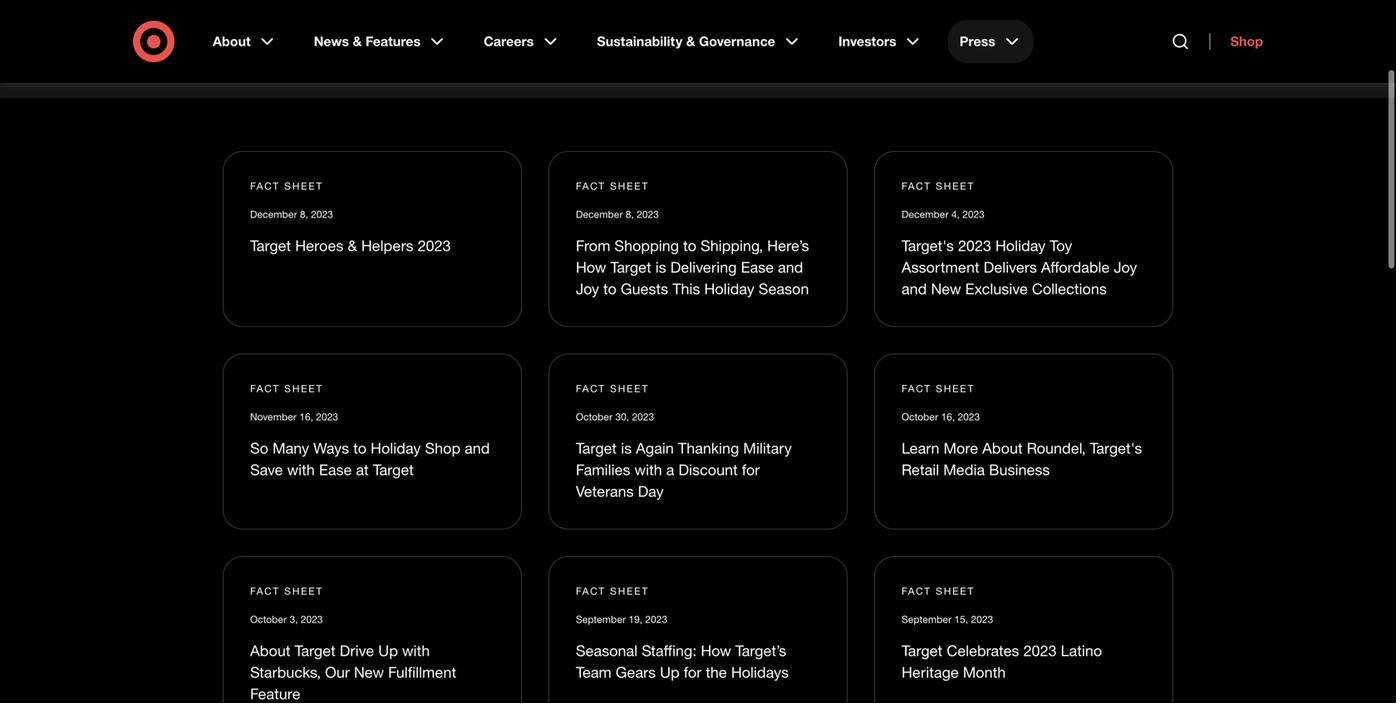 Task type: vqa. For each thing, say whether or not it's contained in the screenshot.
in
no



Task type: describe. For each thing, give the bounding box(es) containing it.
december for from
[[576, 208, 623, 221]]

search
[[223, 27, 267, 43]]

fact for from shopping to shipping, here's how target is delivering ease and joy to guests this holiday season
[[576, 180, 606, 192]]

fact sheet for is
[[576, 383, 649, 395]]

fact sheet for staffing:
[[576, 585, 649, 598]]

19,
[[629, 614, 642, 626]]

so many ways to holiday shop and save with ease at target
[[250, 440, 490, 479]]

fact for seasonal staffing: how target's team gears up for the holidays
[[576, 585, 606, 598]]

from
[[576, 237, 610, 255]]

holiday inside target's 2023 holiday toy assortment delivers affordable joy and new exclusive collections
[[996, 237, 1046, 255]]

joy inside from shopping to shipping, here's how target is delivering ease and joy to guests this holiday season
[[576, 280, 599, 298]]

learn more about roundel, target's retail media business link
[[902, 440, 1142, 479]]

holidays
[[731, 664, 789, 682]]

fact sheet for shopping
[[576, 180, 649, 192]]

at
[[356, 461, 369, 479]]

toy
[[1050, 237, 1072, 255]]

shop inside so many ways to holiday shop and save with ease at target
[[425, 440, 461, 457]]

from shopping to shipping, here's how target is delivering ease and joy to guests this holiday season
[[576, 237, 809, 298]]

fact sheet for 2023
[[902, 180, 975, 192]]

target heroes & helpers 2023 link
[[250, 237, 451, 255]]

october for about
[[250, 614, 287, 626]]

& for governance
[[686, 33, 695, 49]]

fact for target heroes & helpers 2023
[[250, 180, 280, 192]]

search fact sheets archive
[[223, 27, 391, 43]]

thanking
[[678, 440, 739, 457]]

target celebrates 2023 latino heritage month
[[902, 642, 1102, 682]]

december 8, 2023 for shopping
[[576, 208, 659, 221]]

target's 2023 holiday toy assortment delivers affordable joy and new exclusive collections link
[[902, 237, 1137, 298]]

sheets
[[299, 27, 341, 43]]

about target drive up with starbucks, our new fulfillment feature link
[[250, 642, 456, 703]]

how inside "seasonal staffing: how target's team gears up for the holidays"
[[701, 642, 731, 660]]

collections
[[1032, 280, 1107, 298]]

3,
[[290, 614, 298, 626]]

assortment
[[902, 258, 980, 276]]

news
[[314, 33, 349, 49]]

target is again thanking military families with a discount for veterans day
[[576, 440, 792, 501]]

so
[[250, 440, 268, 457]]

2023 right the helpers
[[418, 237, 451, 255]]

december for target's
[[902, 208, 949, 221]]

2023 for target's 2023 holiday toy assortment delivers affordable joy and new exclusive collections
[[962, 208, 985, 221]]

sheet for more
[[936, 383, 975, 395]]

fact for about target drive up with starbucks, our new fulfillment feature
[[250, 585, 280, 598]]

archive
[[345, 27, 391, 43]]

with inside about target drive up with starbucks, our new fulfillment feature
[[402, 642, 430, 660]]

holiday inside from shopping to shipping, here's how target is delivering ease and joy to guests this holiday season
[[704, 280, 755, 298]]

retail
[[902, 461, 939, 479]]

holiday inside so many ways to holiday shop and save with ease at target
[[371, 440, 421, 457]]

a
[[666, 461, 674, 479]]

sustainability
[[597, 33, 683, 49]]

from shopping to shipping, here's how target is delivering ease and joy to guests this holiday season link
[[576, 237, 809, 298]]

news & features link
[[302, 20, 459, 63]]

2023 for from shopping to shipping, here's how target is delivering ease and joy to guests this holiday season
[[637, 208, 659, 221]]

the
[[706, 664, 727, 682]]

sheet for staffing:
[[610, 585, 649, 598]]

30,
[[615, 411, 629, 423]]

about for about
[[213, 33, 251, 49]]

feature
[[250, 686, 300, 703]]

our
[[325, 664, 350, 682]]

target inside so many ways to holiday shop and save with ease at target
[[373, 461, 414, 479]]

ease for to
[[319, 461, 352, 479]]

sheet for celebrates
[[936, 585, 975, 598]]

september 15, 2023
[[902, 614, 993, 626]]

joy inside target's 2023 holiday toy assortment delivers affordable joy and new exclusive collections
[[1114, 258, 1137, 276]]

here's
[[767, 237, 809, 255]]

features
[[366, 33, 421, 49]]

more
[[944, 440, 978, 457]]

celebrates
[[947, 642, 1019, 660]]

fact for target celebrates 2023 latino heritage month
[[902, 585, 932, 598]]

governance
[[699, 33, 775, 49]]

november
[[250, 411, 297, 423]]

up inside "seasonal staffing: how target's team gears up for the holidays"
[[660, 664, 680, 682]]

delivering
[[670, 258, 737, 276]]

month
[[963, 664, 1006, 682]]

exclusive
[[965, 280, 1028, 298]]

business
[[989, 461, 1050, 479]]

new inside target's 2023 holiday toy assortment delivers affordable joy and new exclusive collections
[[931, 280, 961, 298]]

sustainability & governance link
[[585, 20, 814, 63]]

heroes
[[295, 237, 344, 255]]

8, for shopping
[[626, 208, 634, 221]]

fact for so many ways to holiday shop and save with ease at target
[[250, 383, 280, 395]]

target inside about target drive up with starbucks, our new fulfillment feature
[[295, 642, 336, 660]]

about link
[[201, 20, 289, 63]]

media
[[943, 461, 985, 479]]

seasonal staffing: how target's team gears up for the holidays
[[576, 642, 789, 682]]

target celebrates 2023 latino heritage month link
[[902, 642, 1102, 682]]

careers link
[[472, 20, 572, 63]]

latino
[[1061, 642, 1102, 660]]

sheet for 2023
[[936, 180, 975, 192]]

shopping
[[615, 237, 679, 255]]

search fact sheets archive link
[[223, 27, 411, 43]]

fulfillment
[[388, 664, 456, 682]]

15,
[[954, 614, 968, 626]]

so many ways to holiday shop and save with ease at target link
[[250, 440, 490, 479]]

save
[[250, 461, 283, 479]]

october 30, 2023
[[576, 411, 654, 423]]

military
[[743, 440, 792, 457]]

about target drive up with starbucks, our new fulfillment feature
[[250, 642, 456, 703]]

november 16, 2023
[[250, 411, 338, 423]]

veterans
[[576, 483, 634, 501]]

& for features
[[353, 33, 362, 49]]

roundel,
[[1027, 440, 1086, 457]]

news & features
[[314, 33, 421, 49]]

for inside target is again thanking military families with a discount for veterans day
[[742, 461, 760, 479]]

press link
[[948, 20, 1034, 63]]

discount
[[679, 461, 738, 479]]

fact for target is again thanking military families with a discount for veterans day
[[576, 383, 606, 395]]

heritage
[[902, 664, 959, 682]]

target's inside learn more about roundel, target's retail media business
[[1090, 440, 1142, 457]]



Task type: locate. For each thing, give the bounding box(es) containing it.
1 vertical spatial is
[[621, 440, 632, 457]]

2023 up more
[[958, 411, 980, 423]]

investors link
[[827, 20, 935, 63]]

1 horizontal spatial ease
[[741, 258, 774, 276]]

for inside "seasonal staffing: how target's team gears up for the holidays"
[[684, 664, 702, 682]]

2023 for target heroes & helpers 2023
[[311, 208, 333, 221]]

0 vertical spatial up
[[378, 642, 398, 660]]

this
[[672, 280, 700, 298]]

target's
[[735, 642, 786, 660]]

1 horizontal spatial with
[[402, 642, 430, 660]]

16,
[[299, 411, 313, 423], [941, 411, 955, 423]]

2 horizontal spatial and
[[902, 280, 927, 298]]

september for seasonal
[[576, 614, 626, 626]]

2023 up heroes
[[311, 208, 333, 221]]

october for target
[[576, 411, 613, 423]]

to up delivering
[[683, 237, 696, 255]]

september left 15,
[[902, 614, 952, 626]]

sustainability & governance
[[597, 33, 775, 49]]

new down assortment
[[931, 280, 961, 298]]

4,
[[951, 208, 960, 221]]

8,
[[300, 208, 308, 221], [626, 208, 634, 221]]

new inside about target drive up with starbucks, our new fulfillment feature
[[354, 664, 384, 682]]

fact
[[250, 180, 280, 192], [576, 180, 606, 192], [902, 180, 932, 192], [250, 383, 280, 395], [576, 383, 606, 395], [902, 383, 932, 395], [250, 585, 280, 598], [576, 585, 606, 598], [902, 585, 932, 598]]

about inside learn more about roundel, target's retail media business
[[982, 440, 1023, 457]]

for
[[742, 461, 760, 479], [684, 664, 702, 682]]

september up the seasonal
[[576, 614, 626, 626]]

ease for shipping,
[[741, 258, 774, 276]]

0 horizontal spatial shop
[[425, 440, 461, 457]]

sheet up october 16, 2023
[[936, 383, 975, 395]]

september 19, 2023
[[576, 614, 667, 626]]

1 vertical spatial shop
[[425, 440, 461, 457]]

season
[[759, 280, 809, 298]]

joy down from
[[576, 280, 599, 298]]

ease inside so many ways to holiday shop and save with ease at target
[[319, 461, 352, 479]]

target up heritage
[[902, 642, 943, 660]]

starbucks,
[[250, 664, 321, 682]]

fact for learn more about roundel, target's retail media business
[[902, 383, 932, 395]]

december 8, 2023 up heroes
[[250, 208, 333, 221]]

with down 'many'
[[287, 461, 315, 479]]

2023 inside target's 2023 holiday toy assortment delivers affordable joy and new exclusive collections
[[958, 237, 991, 255]]

0 vertical spatial is
[[655, 258, 666, 276]]

2023 right 19,
[[645, 614, 667, 626]]

2023 for about target drive up with starbucks, our new fulfillment feature
[[301, 614, 323, 626]]

team
[[576, 664, 612, 682]]

how
[[576, 258, 606, 276], [701, 642, 731, 660]]

delivers
[[984, 258, 1037, 276]]

about up business
[[982, 440, 1023, 457]]

2 horizontal spatial december
[[902, 208, 949, 221]]

shipping,
[[701, 237, 763, 255]]

0 vertical spatial for
[[742, 461, 760, 479]]

1 horizontal spatial 16,
[[941, 411, 955, 423]]

helpers
[[361, 237, 413, 255]]

1 vertical spatial joy
[[576, 280, 599, 298]]

up
[[378, 642, 398, 660], [660, 664, 680, 682]]

new
[[931, 280, 961, 298], [354, 664, 384, 682]]

0 horizontal spatial for
[[684, 664, 702, 682]]

2 horizontal spatial holiday
[[996, 237, 1046, 255]]

staffing:
[[642, 642, 697, 660]]

2 8, from the left
[[626, 208, 634, 221]]

is left again
[[621, 440, 632, 457]]

sheet for shopping
[[610, 180, 649, 192]]

0 vertical spatial target's
[[902, 237, 954, 255]]

2023 up shopping
[[637, 208, 659, 221]]

joy
[[1114, 258, 1137, 276], [576, 280, 599, 298]]

sheet up heroes
[[284, 180, 323, 192]]

sheet for heroes
[[284, 180, 323, 192]]

sheet up 15,
[[936, 585, 975, 598]]

target's 2023 holiday toy assortment delivers affordable joy and new exclusive collections
[[902, 237, 1137, 298]]

2023 for learn more about roundel, target's retail media business
[[958, 411, 980, 423]]

2 vertical spatial to
[[353, 440, 367, 457]]

and inside target's 2023 holiday toy assortment delivers affordable joy and new exclusive collections
[[902, 280, 927, 298]]

target heroes & helpers 2023
[[250, 237, 451, 255]]

is
[[655, 258, 666, 276], [621, 440, 632, 457]]

target inside target celebrates 2023 latino heritage month
[[902, 642, 943, 660]]

ease down ways
[[319, 461, 352, 479]]

october
[[576, 411, 613, 423], [902, 411, 938, 423], [250, 614, 287, 626]]

how down from
[[576, 258, 606, 276]]

sheet up november 16, 2023 at the left bottom of the page
[[284, 383, 323, 395]]

0 horizontal spatial december
[[250, 208, 297, 221]]

december left 4,
[[902, 208, 949, 221]]

fact sheet for many
[[250, 383, 323, 395]]

2023 for target celebrates 2023 latino heritage month
[[971, 614, 993, 626]]

1 vertical spatial ease
[[319, 461, 352, 479]]

1 december 8, 2023 from the left
[[250, 208, 333, 221]]

2 horizontal spatial october
[[902, 411, 938, 423]]

ease down the shipping,
[[741, 258, 774, 276]]

about for about target drive up with starbucks, our new fulfillment feature
[[250, 642, 290, 660]]

1 horizontal spatial october
[[576, 411, 613, 423]]

affordable
[[1041, 258, 1110, 276]]

for left the
[[684, 664, 702, 682]]

with inside so many ways to holiday shop and save with ease at target
[[287, 461, 315, 479]]

seasonal staffing: how target's team gears up for the holidays link
[[576, 642, 789, 682]]

2023 left 'latino'
[[1023, 642, 1057, 660]]

2 september from the left
[[902, 614, 952, 626]]

1 vertical spatial how
[[701, 642, 731, 660]]

holiday up delivers on the right top of the page
[[996, 237, 1046, 255]]

shop
[[1230, 33, 1263, 49], [425, 440, 461, 457]]

with up fulfillment
[[402, 642, 430, 660]]

december up heroes
[[250, 208, 297, 221]]

2 december 8, 2023 from the left
[[576, 208, 659, 221]]

1 vertical spatial new
[[354, 664, 384, 682]]

october 3, 2023
[[250, 614, 323, 626]]

about left fact
[[213, 33, 251, 49]]

drive
[[340, 642, 374, 660]]

1 vertical spatial to
[[603, 280, 617, 298]]

0 horizontal spatial up
[[378, 642, 398, 660]]

1 horizontal spatial 8,
[[626, 208, 634, 221]]

to left guests
[[603, 280, 617, 298]]

16, up more
[[941, 411, 955, 423]]

target is again thanking military families with a discount for veterans day link
[[576, 440, 792, 501]]

sheet up 19,
[[610, 585, 649, 598]]

is inside from shopping to shipping, here's how target is delivering ease and joy to guests this holiday season
[[655, 258, 666, 276]]

october 16, 2023
[[902, 411, 980, 423]]

sheet for is
[[610, 383, 649, 395]]

2023 right 30,
[[632, 411, 654, 423]]

0 horizontal spatial new
[[354, 664, 384, 682]]

sheet
[[284, 180, 323, 192], [610, 180, 649, 192], [936, 180, 975, 192], [284, 383, 323, 395], [610, 383, 649, 395], [936, 383, 975, 395], [284, 585, 323, 598], [610, 585, 649, 598], [936, 585, 975, 598]]

sheet up 3,
[[284, 585, 323, 598]]

fact sheet up the september 19, 2023
[[576, 585, 649, 598]]

fact sheet for more
[[902, 383, 975, 395]]

target right at
[[373, 461, 414, 479]]

october left 30,
[[576, 411, 613, 423]]

sheet for target
[[284, 585, 323, 598]]

1 horizontal spatial to
[[603, 280, 617, 298]]

target inside target is again thanking military families with a discount for veterans day
[[576, 440, 617, 457]]

target left heroes
[[250, 237, 291, 255]]

joy right the affordable on the top right of page
[[1114, 258, 1137, 276]]

8, up shopping
[[626, 208, 634, 221]]

1 horizontal spatial december 8, 2023
[[576, 208, 659, 221]]

target's right "roundel,"
[[1090, 440, 1142, 457]]

new down drive
[[354, 664, 384, 682]]

0 horizontal spatial joy
[[576, 280, 599, 298]]

1 vertical spatial target's
[[1090, 440, 1142, 457]]

sheet for many
[[284, 383, 323, 395]]

16, for more
[[941, 411, 955, 423]]

1 horizontal spatial shop
[[1230, 33, 1263, 49]]

investors
[[838, 33, 896, 49]]

december
[[250, 208, 297, 221], [576, 208, 623, 221], [902, 208, 949, 221]]

0 horizontal spatial how
[[576, 258, 606, 276]]

up right drive
[[378, 642, 398, 660]]

1 horizontal spatial september
[[902, 614, 952, 626]]

2023
[[311, 208, 333, 221], [637, 208, 659, 221], [962, 208, 985, 221], [418, 237, 451, 255], [958, 237, 991, 255], [316, 411, 338, 423], [632, 411, 654, 423], [958, 411, 980, 423], [301, 614, 323, 626], [645, 614, 667, 626], [971, 614, 993, 626], [1023, 642, 1057, 660]]

2 16, from the left
[[941, 411, 955, 423]]

target's
[[902, 237, 954, 255], [1090, 440, 1142, 457]]

fact for target's 2023 holiday toy assortment delivers affordable joy and new exclusive collections
[[902, 180, 932, 192]]

fact sheet for target
[[250, 585, 323, 598]]

2 vertical spatial holiday
[[371, 440, 421, 457]]

1 vertical spatial up
[[660, 664, 680, 682]]

0 horizontal spatial 8,
[[300, 208, 308, 221]]

1 horizontal spatial for
[[742, 461, 760, 479]]

holiday right ways
[[371, 440, 421, 457]]

1 horizontal spatial december
[[576, 208, 623, 221]]

with
[[287, 461, 315, 479], [634, 461, 662, 479], [402, 642, 430, 660]]

2 horizontal spatial to
[[683, 237, 696, 255]]

0 horizontal spatial to
[[353, 440, 367, 457]]

2 horizontal spatial with
[[634, 461, 662, 479]]

october up learn
[[902, 411, 938, 423]]

target up families
[[576, 440, 617, 457]]

and inside so many ways to holiday shop and save with ease at target
[[465, 440, 490, 457]]

1 vertical spatial and
[[902, 280, 927, 298]]

fact sheet for celebrates
[[902, 585, 975, 598]]

about inside about target drive up with starbucks, our new fulfillment feature
[[250, 642, 290, 660]]

how inside from shopping to shipping, here's how target is delivering ease and joy to guests this holiday season
[[576, 258, 606, 276]]

2 december from the left
[[576, 208, 623, 221]]

target up guests
[[610, 258, 651, 276]]

target's inside target's 2023 holiday toy assortment delivers affordable joy and new exclusive collections
[[902, 237, 954, 255]]

2023 for target is again thanking military families with a discount for veterans day
[[632, 411, 654, 423]]

is down shopping
[[655, 258, 666, 276]]

with inside target is again thanking military families with a discount for veterans day
[[634, 461, 662, 479]]

december up from
[[576, 208, 623, 221]]

& right news
[[353, 33, 362, 49]]

1 horizontal spatial new
[[931, 280, 961, 298]]

sheet up shopping
[[610, 180, 649, 192]]

december 4, 2023
[[902, 208, 985, 221]]

0 horizontal spatial october
[[250, 614, 287, 626]]

8, for heroes
[[300, 208, 308, 221]]

0 horizontal spatial 16,
[[299, 411, 313, 423]]

families
[[576, 461, 630, 479]]

0 vertical spatial and
[[778, 258, 803, 276]]

guests
[[621, 280, 668, 298]]

0 horizontal spatial september
[[576, 614, 626, 626]]

to inside so many ways to holiday shop and save with ease at target
[[353, 440, 367, 457]]

2023 right 4,
[[962, 208, 985, 221]]

2023 down 4,
[[958, 237, 991, 255]]

0 horizontal spatial target's
[[902, 237, 954, 255]]

0 horizontal spatial with
[[287, 461, 315, 479]]

fact sheet for heroes
[[250, 180, 323, 192]]

learn more about roundel, target's retail media business
[[902, 440, 1142, 479]]

december 8, 2023 for heroes
[[250, 208, 333, 221]]

december 8, 2023 up from
[[576, 208, 659, 221]]

seasonal
[[576, 642, 638, 660]]

0 horizontal spatial ease
[[319, 461, 352, 479]]

0 vertical spatial how
[[576, 258, 606, 276]]

1 vertical spatial holiday
[[704, 280, 755, 298]]

target up our
[[295, 642, 336, 660]]

1 horizontal spatial joy
[[1114, 258, 1137, 276]]

2023 right 15,
[[971, 614, 993, 626]]

and inside from shopping to shipping, here's how target is delivering ease and joy to guests this holiday season
[[778, 258, 803, 276]]

2 vertical spatial about
[[250, 642, 290, 660]]

with up day
[[634, 461, 662, 479]]

target inside from shopping to shipping, here's how target is delivering ease and joy to guests this holiday season
[[610, 258, 651, 276]]

up inside about target drive up with starbucks, our new fulfillment feature
[[378, 642, 398, 660]]

0 vertical spatial shop
[[1230, 33, 1263, 49]]

2023 inside target celebrates 2023 latino heritage month
[[1023, 642, 1057, 660]]

ease
[[741, 258, 774, 276], [319, 461, 352, 479]]

holiday
[[996, 237, 1046, 255], [704, 280, 755, 298], [371, 440, 421, 457]]

1 vertical spatial about
[[982, 440, 1023, 457]]

for down military
[[742, 461, 760, 479]]

0 vertical spatial holiday
[[996, 237, 1046, 255]]

0 vertical spatial ease
[[741, 258, 774, 276]]

sheet up 4,
[[936, 180, 975, 192]]

fact sheet up october 30, 2023 on the left of page
[[576, 383, 649, 395]]

target's up assortment
[[902, 237, 954, 255]]

about up starbucks,
[[250, 642, 290, 660]]

fact
[[271, 27, 295, 43]]

2 vertical spatial and
[[465, 440, 490, 457]]

2023 right 3,
[[301, 614, 323, 626]]

fact sheet
[[250, 180, 323, 192], [576, 180, 649, 192], [902, 180, 975, 192], [250, 383, 323, 395], [576, 383, 649, 395], [902, 383, 975, 395], [250, 585, 323, 598], [576, 585, 649, 598], [902, 585, 975, 598]]

0 vertical spatial about
[[213, 33, 251, 49]]

fact sheet up october 3, 2023
[[250, 585, 323, 598]]

up down staffing: on the bottom of page
[[660, 664, 680, 682]]

target
[[250, 237, 291, 255], [610, 258, 651, 276], [576, 440, 617, 457], [373, 461, 414, 479], [295, 642, 336, 660], [902, 642, 943, 660]]

&
[[353, 33, 362, 49], [686, 33, 695, 49], [348, 237, 357, 255]]

october for learn
[[902, 411, 938, 423]]

1 horizontal spatial and
[[778, 258, 803, 276]]

0 horizontal spatial is
[[621, 440, 632, 457]]

sheet up 30,
[[610, 383, 649, 395]]

again
[[636, 440, 674, 457]]

16, for many
[[299, 411, 313, 423]]

about
[[213, 33, 251, 49], [982, 440, 1023, 457], [250, 642, 290, 660]]

holiday down delivering
[[704, 280, 755, 298]]

8, up heroes
[[300, 208, 308, 221]]

many
[[273, 440, 309, 457]]

september for target
[[902, 614, 952, 626]]

1 september from the left
[[576, 614, 626, 626]]

0 vertical spatial new
[[931, 280, 961, 298]]

press
[[960, 33, 995, 49]]

careers
[[484, 33, 534, 49]]

0 horizontal spatial and
[[465, 440, 490, 457]]

0 vertical spatial to
[[683, 237, 696, 255]]

16, right november
[[299, 411, 313, 423]]

2023 for so many ways to holiday shop and save with ease at target
[[316, 411, 338, 423]]

1 horizontal spatial holiday
[[704, 280, 755, 298]]

fact sheet up october 16, 2023
[[902, 383, 975, 395]]

is inside target is again thanking military families with a discount for veterans day
[[621, 440, 632, 457]]

1 horizontal spatial how
[[701, 642, 731, 660]]

1 8, from the left
[[300, 208, 308, 221]]

1 vertical spatial for
[[684, 664, 702, 682]]

1 horizontal spatial target's
[[1090, 440, 1142, 457]]

1 horizontal spatial up
[[660, 664, 680, 682]]

0 horizontal spatial holiday
[[371, 440, 421, 457]]

how up the
[[701, 642, 731, 660]]

ease inside from shopping to shipping, here's how target is delivering ease and joy to guests this holiday season
[[741, 258, 774, 276]]

0 vertical spatial joy
[[1114, 258, 1137, 276]]

ways
[[313, 440, 349, 457]]

2023 for seasonal staffing: how target's team gears up for the holidays
[[645, 614, 667, 626]]

gears
[[616, 664, 656, 682]]

1 horizontal spatial is
[[655, 258, 666, 276]]

fact sheet up from
[[576, 180, 649, 192]]

2023 up ways
[[316, 411, 338, 423]]

3 december from the left
[[902, 208, 949, 221]]

1 december from the left
[[250, 208, 297, 221]]

1 16, from the left
[[299, 411, 313, 423]]

fact sheet up december 4, 2023
[[902, 180, 975, 192]]

to up at
[[353, 440, 367, 457]]

learn
[[902, 440, 940, 457]]

fact sheet up september 15, 2023
[[902, 585, 975, 598]]

0 horizontal spatial december 8, 2023
[[250, 208, 333, 221]]

october left 3,
[[250, 614, 287, 626]]

december for target
[[250, 208, 297, 221]]

day
[[638, 483, 664, 501]]

fact sheet up heroes
[[250, 180, 323, 192]]

fact sheet up november 16, 2023 at the left bottom of the page
[[250, 383, 323, 395]]

& right heroes
[[348, 237, 357, 255]]

& left 'governance'
[[686, 33, 695, 49]]



